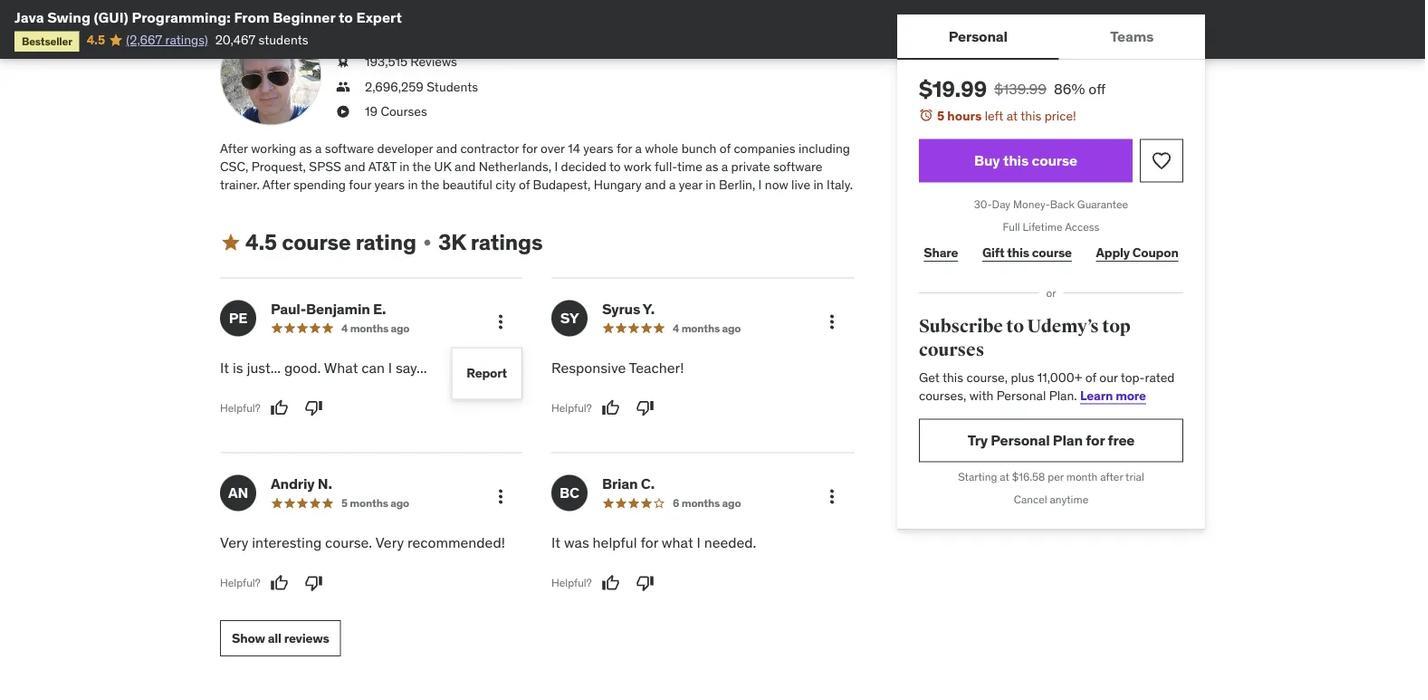 Task type: vqa. For each thing, say whether or not it's contained in the screenshot.
Expert
yes



Task type: locate. For each thing, give the bounding box(es) containing it.
it left the was
[[552, 534, 561, 553]]

medium image
[[220, 232, 242, 254]]

for left free
[[1086, 431, 1105, 450]]

i right what
[[697, 534, 701, 553]]

gift this course
[[983, 244, 1072, 261]]

show all reviews button
[[220, 621, 341, 657]]

4 down benjamin
[[341, 321, 348, 335]]

apply
[[1096, 244, 1130, 261]]

swing
[[47, 8, 91, 26]]

0 vertical spatial personal
[[949, 27, 1008, 45]]

for left over
[[522, 141, 538, 157]]

mark review by brian c. as helpful image
[[602, 575, 620, 593]]

subscribe to udemy's top courses
[[919, 316, 1131, 361]]

i up of budapest,
[[555, 159, 558, 175]]

mark review by andriy n. as unhelpful image
[[305, 575, 323, 593]]

1 vertical spatial years
[[375, 177, 405, 193]]

top
[[1102, 316, 1131, 338]]

contractor
[[460, 141, 519, 157]]

or
[[1047, 286, 1057, 300]]

2 horizontal spatial to
[[1007, 316, 1024, 338]]

months
[[350, 321, 389, 335], [682, 321, 720, 335], [350, 497, 388, 511], [682, 497, 720, 511]]

4.5 course rating
[[245, 229, 417, 256]]

of right bunch
[[720, 141, 731, 157]]

software up live
[[774, 159, 823, 175]]

0 vertical spatial i
[[555, 159, 558, 175]]

2 vertical spatial to
[[1007, 316, 1024, 338]]

4.5 down (gui)
[[87, 32, 105, 48]]

work
[[624, 159, 652, 175]]

and up uk
[[436, 141, 457, 157]]

193,515 reviews
[[365, 54, 457, 70]]

4.5 for 4.5 course rating
[[245, 229, 277, 256]]

4 months ago
[[341, 321, 410, 335], [673, 321, 741, 335]]

free
[[1108, 431, 1135, 450]]

2 vertical spatial personal
[[991, 431, 1050, 450]]

0 horizontal spatial 4
[[341, 321, 348, 335]]

xsmall image left 19
[[336, 103, 351, 121]]

0 horizontal spatial 5
[[341, 497, 348, 511]]

4.5 for 4.5 instructor rating
[[365, 29, 383, 45]]

xsmall image
[[336, 53, 351, 71], [420, 236, 435, 250]]

$19.99 $139.99 86% off
[[919, 75, 1106, 102]]

0 horizontal spatial it
[[220, 359, 229, 378]]

months down e. in the left top of the page
[[350, 321, 389, 335]]

i inside the after working as a software developer and contractor for over 14 years for a whole bunch of companies including csc, proquest, spss and at&t in the uk and netherlands, i decided to work full-time as a private software trainer. after spending four years in the beautiful city of budapest, hungary and a year in berlin, i now live in italy.
[[555, 159, 558, 175]]

of left our
[[1086, 369, 1097, 386]]

1 vertical spatial personal
[[997, 387, 1046, 403]]

to up hungary
[[609, 159, 621, 175]]

xsmall image
[[336, 78, 351, 96], [336, 103, 351, 121]]

1 horizontal spatial i
[[555, 159, 558, 175]]

14
[[568, 141, 580, 157]]

4 for benjamin
[[341, 321, 348, 335]]

buy this course button
[[919, 139, 1133, 183]]

helpful? left mark review by brian c. as helpful icon
[[552, 577, 592, 591]]

full-
[[655, 159, 677, 175]]

1 horizontal spatial to
[[609, 159, 621, 175]]

0 horizontal spatial as
[[299, 141, 312, 157]]

course up back at the right top of page
[[1032, 151, 1078, 170]]

1 vertical spatial software
[[774, 159, 823, 175]]

4 months ago down e. in the left top of the page
[[341, 321, 410, 335]]

5 up course.
[[341, 497, 348, 511]]

can
[[362, 359, 385, 378]]

1 horizontal spatial software
[[774, 159, 823, 175]]

this up 'courses,'
[[943, 369, 964, 386]]

1 4 from the left
[[341, 321, 348, 335]]

1 horizontal spatial 4 months ago
[[673, 321, 741, 335]]

1 horizontal spatial it
[[552, 534, 561, 553]]

course inside gift this course link
[[1032, 244, 1072, 261]]

decided
[[561, 159, 607, 175]]

xsmall image left 193,515
[[336, 53, 351, 71]]

plan
[[1053, 431, 1083, 450]]

very
[[220, 534, 248, 553], [376, 534, 404, 553]]

interesting
[[252, 534, 322, 553]]

this for buy
[[1003, 151, 1029, 170]]

ago for andriy n.
[[391, 497, 409, 511]]

after down proquest,
[[262, 177, 290, 193]]

bc
[[560, 484, 580, 503]]

courses,
[[919, 387, 967, 403]]

0 horizontal spatial i
[[388, 359, 392, 378]]

and
[[436, 141, 457, 157], [344, 159, 366, 175], [455, 159, 476, 175], [645, 177, 666, 193]]

this right gift
[[1007, 244, 1030, 261]]

a up berlin,
[[722, 159, 728, 175]]

helpful? left mark review by andriy n. as helpful image
[[220, 577, 260, 591]]

course inside 'buy this course' button
[[1032, 151, 1078, 170]]

reviews
[[284, 631, 329, 647]]

report
[[467, 365, 507, 382]]

andriy
[[271, 475, 315, 493]]

years down at&t
[[375, 177, 405, 193]]

brian
[[602, 475, 638, 493]]

1 vertical spatial of
[[1086, 369, 1097, 386]]

the down uk
[[421, 177, 440, 193]]

a
[[315, 141, 322, 157], [635, 141, 642, 157], [722, 159, 728, 175], [669, 177, 676, 193]]

1 horizontal spatial very
[[376, 534, 404, 553]]

working
[[251, 141, 296, 157]]

4.5 right medium image
[[245, 229, 277, 256]]

193,515
[[365, 54, 408, 70]]

0 vertical spatial after
[[220, 141, 248, 157]]

at&t
[[368, 159, 397, 175]]

5 for 5 hours left at this price!
[[937, 107, 945, 124]]

as down bunch
[[706, 159, 719, 175]]

for left what
[[641, 534, 658, 553]]

$16.58
[[1012, 470, 1046, 484]]

years
[[583, 141, 614, 157], [375, 177, 405, 193]]

1 vertical spatial i
[[388, 359, 392, 378]]

guarantee
[[1078, 198, 1129, 212]]

at right left
[[1007, 107, 1018, 124]]

ago for paul-benjamin e.
[[391, 321, 410, 335]]

software up spss
[[325, 141, 374, 157]]

2 4 months ago from the left
[[673, 321, 741, 335]]

very down an
[[220, 534, 248, 553]]

it left is
[[220, 359, 229, 378]]

2 very from the left
[[376, 534, 404, 553]]

4.5 instructor rating
[[365, 29, 481, 45]]

helpful? left mark review by syrus y. as helpful icon
[[552, 402, 592, 416]]

0 vertical spatial xsmall image
[[336, 53, 351, 71]]

1 horizontal spatial 4
[[673, 321, 679, 335]]

personal up "$19.99"
[[949, 27, 1008, 45]]

money-
[[1014, 198, 1050, 212]]

ago
[[391, 321, 410, 335], [722, 321, 741, 335], [391, 497, 409, 511], [722, 497, 741, 511]]

helpful? left mark review by paul-benjamin e. as helpful image
[[220, 402, 260, 416]]

4.5 down expert
[[365, 29, 383, 45]]

4.5
[[365, 29, 383, 45], [87, 32, 105, 48], [245, 229, 277, 256]]

0 vertical spatial it
[[220, 359, 229, 378]]

1 vertical spatial as
[[706, 159, 719, 175]]

students
[[259, 32, 308, 48]]

syrus
[[602, 300, 640, 318]]

4 up 'teacher!'
[[673, 321, 679, 335]]

programming:
[[132, 8, 231, 26]]

very right course.
[[376, 534, 404, 553]]

1 horizontal spatial after
[[262, 177, 290, 193]]

months for c.
[[682, 497, 720, 511]]

2 horizontal spatial 4.5
[[365, 29, 383, 45]]

this inside get this course, plus 11,000+ of our top-rated courses, with personal plan.
[[943, 369, 964, 386]]

top-
[[1121, 369, 1145, 386]]

after
[[220, 141, 248, 157], [262, 177, 290, 193]]

0 horizontal spatial 4.5
[[87, 32, 105, 48]]

4 months ago up 'teacher!'
[[673, 321, 741, 335]]

say...
[[396, 359, 427, 378]]

tab list
[[898, 14, 1206, 60]]

developer
[[377, 141, 433, 157]]

0 horizontal spatial of
[[720, 141, 731, 157]]

year
[[679, 177, 703, 193]]

0 vertical spatial to
[[339, 8, 353, 26]]

xsmall image for 19 courses
[[336, 103, 351, 121]]

mark review by brian c. as unhelpful image
[[636, 575, 654, 593]]

0 horizontal spatial very
[[220, 534, 248, 553]]

month
[[1067, 470, 1098, 484]]

additional actions for review by paul-benjamin e. image
[[490, 311, 512, 333]]

4 for y.
[[673, 321, 679, 335]]

1 horizontal spatial of
[[1086, 369, 1097, 386]]

1 vertical spatial at
[[1000, 470, 1010, 484]]

30-day money-back guarantee full lifetime access
[[974, 198, 1129, 234]]

to left expert
[[339, 8, 353, 26]]

4 months ago for benjamin
[[341, 321, 410, 335]]

xsmall image left 2,696,259
[[336, 78, 351, 96]]

needed.
[[704, 534, 757, 553]]

this right buy
[[1003, 151, 1029, 170]]

time
[[677, 159, 703, 175]]

1 xsmall image from the top
[[336, 78, 351, 96]]

5 right alarm image at top right
[[937, 107, 945, 124]]

19
[[365, 104, 378, 120]]

$19.99
[[919, 75, 987, 102]]

is
[[233, 359, 243, 378]]

uk
[[434, 159, 452, 175]]

four
[[349, 177, 372, 193]]

berlin,
[[719, 177, 756, 193]]

1 vertical spatial xsmall image
[[336, 103, 351, 121]]

personal down plus in the right bottom of the page
[[997, 387, 1046, 403]]

at left $16.58
[[1000, 470, 1010, 484]]

0 horizontal spatial software
[[325, 141, 374, 157]]

pe
[[229, 309, 248, 328]]

2 xsmall image from the top
[[336, 103, 351, 121]]

beautiful
[[443, 177, 493, 193]]

course down lifetime
[[1032, 244, 1072, 261]]

2 horizontal spatial i
[[697, 534, 701, 553]]

1 horizontal spatial xsmall image
[[420, 236, 435, 250]]

an
[[228, 484, 248, 503]]

alarm image
[[919, 108, 934, 122]]

1 vertical spatial 5
[[341, 497, 348, 511]]

hungary
[[594, 177, 642, 193]]

lifetime
[[1023, 220, 1063, 234]]

0 horizontal spatial 4 months ago
[[341, 321, 410, 335]]

this inside button
[[1003, 151, 1029, 170]]

0 vertical spatial of
[[720, 141, 731, 157]]

i
[[555, 159, 558, 175], [388, 359, 392, 378], [697, 534, 701, 553]]

helpful? for very interesting course. very recommended!
[[220, 577, 260, 591]]

1 horizontal spatial years
[[583, 141, 614, 157]]

months up 'teacher!'
[[682, 321, 720, 335]]

this down $139.99
[[1021, 107, 1042, 124]]

students
[[427, 79, 478, 95]]

0 vertical spatial 5
[[937, 107, 945, 124]]

5
[[937, 107, 945, 124], [341, 497, 348, 511]]

months up 'very interesting course. very recommended!'
[[350, 497, 388, 511]]

1 horizontal spatial 4.5
[[245, 229, 277, 256]]

this
[[1021, 107, 1042, 124], [1003, 151, 1029, 170], [1007, 244, 1030, 261], [943, 369, 964, 386]]

1 vertical spatial the
[[421, 177, 440, 193]]

as up spss
[[299, 141, 312, 157]]

to left udemy's
[[1007, 316, 1024, 338]]

c.
[[641, 475, 655, 493]]

1 vertical spatial it
[[552, 534, 561, 553]]

1 vertical spatial to
[[609, 159, 621, 175]]

ago for brian c.
[[722, 497, 741, 511]]

0 vertical spatial xsmall image
[[336, 78, 351, 96]]

netherlands,
[[479, 159, 552, 175]]

wishlist image
[[1151, 150, 1173, 172]]

1 4 months ago from the left
[[341, 321, 410, 335]]

personal up $16.58
[[991, 431, 1050, 450]]

starting at $16.58 per month after trial cancel anytime
[[958, 470, 1145, 507]]

1 horizontal spatial 5
[[937, 107, 945, 124]]

show
[[232, 631, 265, 647]]

helpful?
[[220, 402, 260, 416], [552, 402, 592, 416], [220, 577, 260, 591], [552, 577, 592, 591]]

personal inside button
[[949, 27, 1008, 45]]

after up csc,
[[220, 141, 248, 157]]

a up work at top left
[[635, 141, 642, 157]]

xsmall image left '3k'
[[420, 236, 435, 250]]

i right "can"
[[388, 359, 392, 378]]

it
[[220, 359, 229, 378], [552, 534, 561, 553]]

the left uk
[[413, 159, 431, 175]]

months right '6'
[[682, 497, 720, 511]]

2 4 from the left
[[673, 321, 679, 335]]

paul-benjamin e.
[[271, 300, 386, 318]]

years up decided
[[583, 141, 614, 157]]

0 vertical spatial years
[[583, 141, 614, 157]]

19 courses
[[365, 104, 427, 120]]

0 vertical spatial as
[[299, 141, 312, 157]]

it for it was helpful for what i needed.
[[552, 534, 561, 553]]

1 horizontal spatial as
[[706, 159, 719, 175]]



Task type: describe. For each thing, give the bounding box(es) containing it.
spending
[[293, 177, 346, 193]]

months for n.
[[350, 497, 388, 511]]

live
[[792, 177, 811, 193]]

and down full-
[[645, 177, 666, 193]]

0 vertical spatial software
[[325, 141, 374, 157]]

benjamin
[[306, 300, 370, 318]]

price!
[[1045, 107, 1077, 124]]

1 vertical spatial after
[[262, 177, 290, 193]]

over
[[541, 141, 565, 157]]

full
[[1003, 220, 1020, 234]]

get this course, plus 11,000+ of our top-rated courses, with personal plan.
[[919, 369, 1175, 403]]

syrus y.
[[602, 300, 655, 318]]

and up four
[[344, 159, 366, 175]]

ago for syrus y.
[[722, 321, 741, 335]]

proquest,
[[251, 159, 306, 175]]

private
[[731, 159, 770, 175]]

java
[[14, 8, 44, 26]]

helpful? for it is just... good. what can i say...
[[220, 402, 260, 416]]

whole
[[645, 141, 679, 157]]

months for benjamin
[[350, 321, 389, 335]]

gift
[[983, 244, 1005, 261]]

expert
[[356, 8, 402, 26]]

starting
[[958, 470, 998, 484]]

teacher!
[[629, 359, 684, 378]]

off
[[1089, 79, 1106, 98]]

1 vertical spatial xsmall image
[[420, 236, 435, 250]]

additional actions for review by andriy n. image
[[490, 487, 512, 508]]

2 vertical spatial i
[[697, 534, 701, 553]]

buy
[[975, 151, 1000, 170]]

courses
[[381, 104, 427, 120]]

mark review by andriy n. as helpful image
[[270, 575, 289, 593]]

subscribe
[[919, 316, 1003, 338]]

a up spss
[[315, 141, 322, 157]]

from
[[234, 8, 270, 26]]

y.
[[643, 300, 655, 318]]

anytime
[[1050, 493, 1089, 507]]

1 very from the left
[[220, 534, 248, 553]]

4.5 for 4.5
[[87, 32, 105, 48]]

course for buy this course
[[1032, 151, 1078, 170]]

this for gift
[[1007, 244, 1030, 261]]

with
[[970, 387, 994, 403]]

(2,667 ratings)
[[126, 32, 208, 48]]

i now
[[759, 177, 789, 193]]

course down spending
[[282, 229, 351, 256]]

very interesting course. very recommended!
[[220, 534, 505, 553]]

for up work at top left
[[617, 141, 632, 157]]

11,000+
[[1038, 369, 1083, 386]]

course,
[[967, 369, 1008, 386]]

this for get
[[943, 369, 964, 386]]

0 vertical spatial the
[[413, 159, 431, 175]]

java swing (gui) programming: from beginner to expert
[[14, 8, 402, 26]]

share
[[924, 244, 959, 261]]

teams
[[1111, 27, 1154, 45]]

just...
[[247, 359, 281, 378]]

it for it is just... good. what can i say...
[[220, 359, 229, 378]]

0 horizontal spatial to
[[339, 8, 353, 26]]

tab list containing personal
[[898, 14, 1206, 60]]

rating
[[356, 229, 417, 256]]

paul-
[[271, 300, 306, 318]]

bestseller
[[22, 34, 72, 48]]

mark review by paul-benjamin e. as helpful image
[[270, 400, 289, 418]]

responsive
[[552, 359, 626, 378]]

helpful? for it was helpful for what i needed.
[[552, 577, 592, 591]]

bunch
[[682, 141, 717, 157]]

left
[[985, 107, 1004, 124]]

n.
[[318, 475, 332, 493]]

john purcell image
[[220, 25, 322, 126]]

mark review by paul-benjamin e. as unhelpful image
[[305, 400, 323, 418]]

show all reviews
[[232, 631, 329, 647]]

additional actions for review by syrus y. image
[[821, 311, 843, 333]]

courses
[[919, 339, 985, 361]]

udemy's
[[1028, 316, 1099, 338]]

months for y.
[[682, 321, 720, 335]]

learn
[[1081, 387, 1113, 403]]

of inside get this course, plus 11,000+ of our top-rated courses, with personal plan.
[[1086, 369, 1097, 386]]

0 horizontal spatial xsmall image
[[336, 53, 351, 71]]

city
[[496, 177, 516, 193]]

of inside the after working as a software developer and contractor for over 14 years for a whole bunch of companies including csc, proquest, spss and at&t in the uk and netherlands, i decided to work full-time as a private software trainer. after spending four years in the beautiful city of budapest, hungary and a year in berlin, i now live in italy.
[[720, 141, 731, 157]]

coupon
[[1133, 244, 1179, 261]]

personal inside get this course, plus 11,000+ of our top-rated courses, with personal plan.
[[997, 387, 1046, 403]]

5 for 5 months ago
[[341, 497, 348, 511]]

try
[[968, 431, 988, 450]]

per
[[1048, 470, 1064, 484]]

recommended!
[[407, 534, 505, 553]]

xsmall image for 2,696,259 students
[[336, 78, 351, 96]]

86%
[[1054, 79, 1085, 98]]

was
[[564, 534, 589, 553]]

mark review by syrus y. as unhelpful image
[[636, 400, 654, 418]]

try personal plan for free link
[[919, 419, 1184, 462]]

reviews
[[411, 54, 457, 70]]

2,696,259
[[365, 79, 424, 95]]

helpful? for responsive teacher!
[[552, 402, 592, 416]]

$139.99
[[995, 79, 1047, 98]]

and up 'beautiful'
[[455, 159, 476, 175]]

a left year at the left of the page
[[669, 177, 676, 193]]

day
[[992, 198, 1011, 212]]

try personal plan for free
[[968, 431, 1135, 450]]

additional actions for review by brian c. image
[[821, 487, 843, 508]]

4 months ago for y.
[[673, 321, 741, 335]]

to inside subscribe to udemy's top courses
[[1007, 316, 1024, 338]]

brian c.
[[602, 475, 655, 493]]

(2,667
[[126, 32, 162, 48]]

instructor
[[386, 29, 441, 45]]

sy
[[560, 309, 579, 328]]

(gui)
[[94, 8, 129, 26]]

0 horizontal spatial years
[[375, 177, 405, 193]]

0 vertical spatial at
[[1007, 107, 1018, 124]]

at inside 'starting at $16.58 per month after trial cancel anytime'
[[1000, 470, 1010, 484]]

course for gift this course
[[1032, 244, 1072, 261]]

learn more link
[[1081, 387, 1146, 403]]

plan.
[[1049, 387, 1077, 403]]

mark review by syrus y. as helpful image
[[602, 400, 620, 418]]

after working as a software developer and contractor for over 14 years for a whole bunch of companies including csc, proquest, spss and at&t in the uk and netherlands, i decided to work full-time as a private software trainer. after spending four years in the beautiful city of budapest, hungary and a year in berlin, i now live in italy.
[[220, 141, 853, 193]]

italy.
[[827, 177, 853, 193]]

access
[[1065, 220, 1100, 234]]

what
[[324, 359, 358, 378]]

buy this course
[[975, 151, 1078, 170]]

share button
[[919, 235, 963, 271]]

0 horizontal spatial after
[[220, 141, 248, 157]]

personal button
[[898, 14, 1059, 58]]

learn more
[[1081, 387, 1146, 403]]

responsive teacher!
[[552, 359, 684, 378]]

2,696,259 students
[[365, 79, 478, 95]]

3k
[[438, 229, 466, 256]]

apply coupon
[[1096, 244, 1179, 261]]

teams button
[[1059, 14, 1206, 58]]

helpful
[[593, 534, 637, 553]]

to inside the after working as a software developer and contractor for over 14 years for a whole bunch of companies including csc, proquest, spss and at&t in the uk and netherlands, i decided to work full-time as a private software trainer. after spending four years in the beautiful city of budapest, hungary and a year in berlin, i now live in italy.
[[609, 159, 621, 175]]



